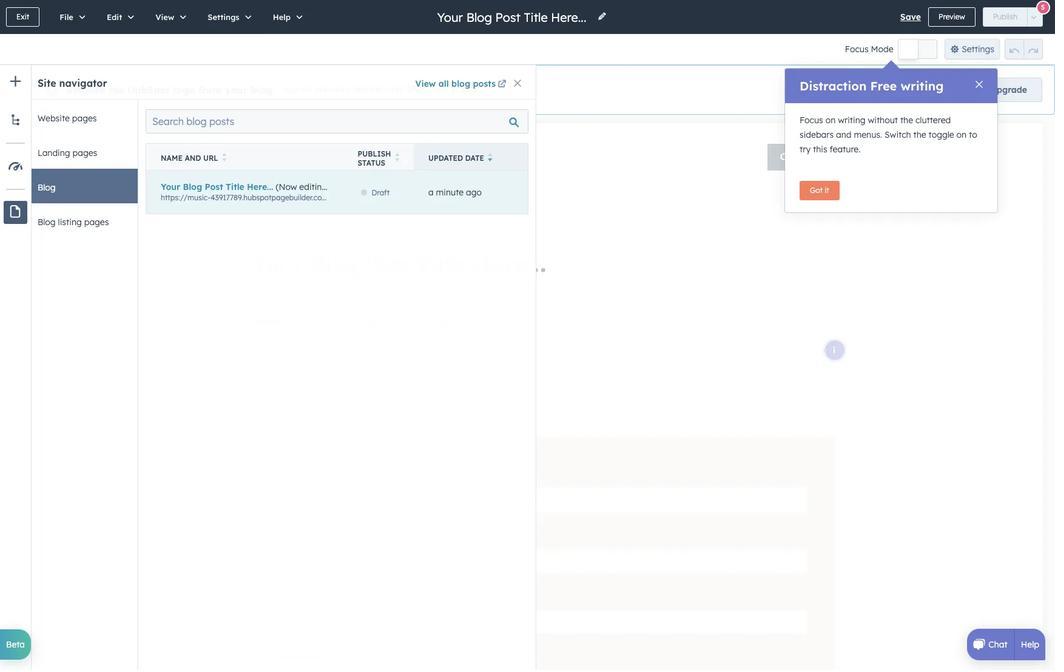 Task type: describe. For each thing, give the bounding box(es) containing it.
focus for focus mode
[[845, 44, 869, 55]]

1 vertical spatial settings button
[[945, 39, 1000, 59]]

40d6-
[[480, 193, 500, 202]]

from
[[198, 84, 222, 96]]

it
[[825, 186, 830, 195]]

writing for on
[[838, 115, 866, 126]]

distraction
[[800, 78, 867, 93]]

updated
[[429, 154, 463, 163]]

cluttered
[[916, 115, 951, 126]]

draft
[[372, 188, 390, 197]]

site navigator
[[38, 77, 107, 89]]

navigator
[[59, 77, 107, 89]]

menus.
[[854, 129, 883, 140]]

edit button
[[94, 0, 143, 34]]

upgrade link
[[976, 78, 1043, 102]]

name and url
[[161, 154, 218, 163]]

pages for landing pages
[[73, 148, 97, 158]]

mode
[[871, 44, 894, 55]]

title
[[226, 181, 244, 192]]

descending sort. press to sort ascending. element
[[488, 153, 493, 163]]

focus mode
[[845, 44, 894, 55]]

writing for free
[[901, 78, 944, 93]]

your
[[161, 181, 180, 192]]

chat
[[989, 639, 1008, 650]]

64fbc9fb-
[[427, 193, 461, 202]]

publish button
[[983, 7, 1028, 27]]

file
[[60, 12, 73, 22]]

1 vertical spatial settings
[[962, 44, 995, 55]]

edit
[[107, 12, 122, 22]]

389c-
[[461, 193, 480, 202]]

all
[[439, 78, 449, 89]]

view all blog posts
[[416, 78, 496, 89]]

this
[[813, 144, 828, 155]]

blog inside your blog post title here... (now editing) https://music-43917789.hubspotpagebuilder.com/new-blog/-temporary-slug-64fbc9fb-389c-40d6-958a-870786a45af3
[[183, 181, 202, 192]]

a minute ago
[[429, 187, 482, 198]]

free
[[871, 78, 897, 93]]

focus on writing without the cluttered sidebars and menus. switch the toggle on to try this feature.
[[800, 115, 978, 155]]

post
[[205, 181, 223, 192]]

to
[[969, 129, 978, 140]]

1 horizontal spatial close image
[[976, 81, 983, 88]]

minute
[[436, 187, 464, 198]]

slug-
[[410, 193, 427, 202]]

descending sort. press to sort ascending. image
[[488, 153, 493, 161]]

help button
[[260, 0, 311, 34]]

help inside 'button'
[[273, 12, 291, 22]]

name
[[161, 154, 183, 163]]

hubspot
[[127, 84, 170, 96]]

blog for blog
[[38, 182, 56, 193]]

view all blog posts link
[[416, 76, 509, 91]]

view for view all blog posts
[[416, 78, 436, 89]]

your blog post title here... link
[[161, 181, 273, 192]]

website
[[38, 113, 70, 124]]

switch
[[885, 129, 912, 140]]

view button
[[143, 0, 195, 34]]

feature.
[[830, 144, 861, 155]]

with
[[388, 84, 405, 95]]

publish status
[[358, 149, 391, 167]]

posts
[[473, 78, 496, 89]]

url
[[203, 154, 218, 163]]

0 horizontal spatial settings button
[[195, 0, 260, 34]]

save button
[[901, 10, 921, 24]]

premium
[[315, 84, 350, 95]]

a
[[429, 187, 434, 198]]

distraction free writing
[[800, 78, 944, 93]]

remove
[[66, 84, 105, 96]]

1 horizontal spatial on
[[957, 129, 967, 140]]

save
[[901, 12, 921, 22]]

press to sort. element for name and url
[[222, 153, 226, 163]]

0 vertical spatial the
[[108, 84, 124, 96]]

and inside focus on writing without the cluttered sidebars and menus. switch the toggle on to try this feature.
[[837, 129, 852, 140]]

features
[[353, 84, 386, 95]]

blog/-
[[349, 193, 371, 202]]

beta
[[6, 639, 25, 650]]

exit link
[[6, 7, 40, 27]]

unlock premium features with crm suite starter.
[[285, 84, 480, 95]]

logo
[[173, 84, 195, 96]]



Task type: vqa. For each thing, say whether or not it's contained in the screenshot.
bottommost "Focus"
yes



Task type: locate. For each thing, give the bounding box(es) containing it.
0 vertical spatial and
[[837, 129, 852, 140]]

press to sort. image
[[222, 153, 226, 161]]

suite
[[428, 84, 448, 95]]

view for view
[[156, 12, 174, 22]]

and
[[837, 129, 852, 140], [185, 154, 201, 163]]

blog listing pages button
[[24, 203, 138, 238]]

43917789.hubspotpagebuilder.com/new-
[[211, 193, 349, 202]]

0 horizontal spatial view
[[156, 12, 174, 22]]

help
[[273, 12, 291, 22], [1021, 639, 1040, 650]]

landing
[[38, 148, 70, 158]]

the
[[108, 84, 124, 96], [901, 115, 914, 126], [914, 129, 927, 140]]

view inside button
[[156, 12, 174, 22]]

sidebars
[[800, 129, 834, 140]]

file button
[[47, 0, 94, 34]]

1 horizontal spatial and
[[837, 129, 852, 140]]

0 horizontal spatial and
[[185, 154, 201, 163]]

0 horizontal spatial press to sort. element
[[222, 153, 226, 163]]

date
[[465, 154, 484, 163]]

and up the feature.
[[837, 129, 852, 140]]

2 vertical spatial pages
[[84, 217, 109, 228]]

0 vertical spatial writing
[[901, 78, 944, 93]]

updated date
[[429, 154, 484, 163]]

1 horizontal spatial press to sort. element
[[395, 153, 399, 163]]

1 horizontal spatial writing
[[901, 78, 944, 93]]

publish group
[[983, 7, 1043, 27]]

landing pages button
[[24, 134, 138, 169]]

None field
[[436, 9, 590, 25]]

press to sort. element for publish status
[[395, 153, 399, 163]]

0 vertical spatial on
[[826, 115, 836, 126]]

focus mode element
[[899, 39, 938, 59]]

1 vertical spatial pages
[[73, 148, 97, 158]]

1 vertical spatial view
[[416, 78, 436, 89]]

2 vertical spatial the
[[914, 129, 927, 140]]

the right remove
[[108, 84, 124, 96]]

preview
[[939, 12, 966, 21]]

writing inside focus on writing without the cluttered sidebars and menus. switch the toggle on to try this feature.
[[838, 115, 866, 126]]

1 vertical spatial and
[[185, 154, 201, 163]]

focus left mode at the top right of the page
[[845, 44, 869, 55]]

try
[[800, 144, 811, 155]]

website pages button
[[24, 100, 138, 134]]

1 vertical spatial publish
[[358, 149, 391, 158]]

1 vertical spatial on
[[957, 129, 967, 140]]

got
[[810, 186, 823, 195]]

0 horizontal spatial settings
[[208, 12, 240, 22]]

writing
[[901, 78, 944, 93], [838, 115, 866, 126]]

publish inside publish button
[[994, 12, 1018, 21]]

landing pages
[[38, 148, 97, 158]]

on
[[826, 115, 836, 126], [957, 129, 967, 140]]

unlock
[[285, 84, 312, 95]]

publish for publish
[[994, 12, 1018, 21]]

958a-
[[500, 193, 520, 202]]

pages right the 'listing'
[[84, 217, 109, 228]]

your
[[225, 84, 248, 96]]

blog.
[[251, 84, 275, 96]]

0 horizontal spatial close image
[[514, 80, 521, 87]]

blog
[[183, 181, 202, 192], [38, 182, 56, 193], [38, 217, 56, 228]]

group
[[1005, 39, 1043, 59]]

temporary-
[[371, 193, 410, 202]]

preview button
[[929, 7, 976, 27]]

ago
[[466, 187, 482, 198]]

1 horizontal spatial settings
[[962, 44, 995, 55]]

close image
[[514, 80, 521, 87], [976, 81, 983, 88]]

0 vertical spatial focus
[[845, 44, 869, 55]]

pages right landing
[[73, 148, 97, 158]]

the up switch
[[901, 115, 914, 126]]

0 vertical spatial view
[[156, 12, 174, 22]]

status
[[358, 158, 386, 167]]

website pages
[[38, 113, 97, 124]]

link opens in a new window image
[[498, 80, 507, 89], [498, 80, 507, 89]]

your blog post title here... (now editing) https://music-43917789.hubspotpagebuilder.com/new-blog/-temporary-slug-64fbc9fb-389c-40d6-958a-870786a45af3
[[161, 181, 569, 202]]

0 horizontal spatial publish
[[358, 149, 391, 158]]

press to sort. element right url
[[222, 153, 226, 163]]

1 horizontal spatial settings button
[[945, 39, 1000, 59]]

1 vertical spatial writing
[[838, 115, 866, 126]]

listing
[[58, 217, 82, 228]]

focus inside focus on writing without the cluttered sidebars and menus. switch the toggle on to try this feature.
[[800, 115, 824, 126]]

pages inside website pages button
[[72, 113, 97, 124]]

on up sidebars
[[826, 115, 836, 126]]

blog up https://music-
[[183, 181, 202, 192]]

1 horizontal spatial publish
[[994, 12, 1018, 21]]

press to sort. image
[[395, 153, 399, 161]]

writing up cluttered
[[901, 78, 944, 93]]

pages for website pages
[[72, 113, 97, 124]]

publish for publish status
[[358, 149, 391, 158]]

view left all
[[416, 78, 436, 89]]

blog
[[452, 78, 471, 89]]

blog button
[[24, 169, 138, 203]]

focus up sidebars
[[800, 115, 824, 126]]

and left url
[[185, 154, 201, 163]]

without
[[868, 115, 898, 126]]

0 horizontal spatial on
[[826, 115, 836, 126]]

0 horizontal spatial writing
[[838, 115, 866, 126]]

crm
[[407, 84, 426, 95]]

1 press to sort. element from the left
[[222, 153, 226, 163]]

view right edit button
[[156, 12, 174, 22]]

exit
[[16, 12, 29, 21]]

1 horizontal spatial help
[[1021, 639, 1040, 650]]

close image left upgrade
[[976, 81, 983, 88]]

https://music-
[[161, 193, 211, 202]]

pages down remove
[[72, 113, 97, 124]]

0 vertical spatial settings
[[208, 12, 240, 22]]

publish right preview
[[994, 12, 1018, 21]]

the down cluttered
[[914, 129, 927, 140]]

settings right view button
[[208, 12, 240, 22]]

toggle
[[929, 129, 955, 140]]

starter.
[[451, 84, 480, 95]]

blog listing pages
[[38, 217, 109, 228]]

pages inside blog listing pages button
[[84, 217, 109, 228]]

writing up menus. on the top of the page
[[838, 115, 866, 126]]

1 horizontal spatial focus
[[845, 44, 869, 55]]

editing)
[[299, 181, 330, 192]]

870786a45af3
[[520, 193, 569, 202]]

blog for blog listing pages
[[38, 217, 56, 228]]

0 vertical spatial settings button
[[195, 0, 260, 34]]

0 vertical spatial help
[[273, 12, 291, 22]]

blog left the 'listing'
[[38, 217, 56, 228]]

publish left press to sort. image on the top left of page
[[358, 149, 391, 158]]

focus for focus on writing without the cluttered sidebars and menus. switch the toggle on to try this feature.
[[800, 115, 824, 126]]

upgrade
[[991, 84, 1028, 95]]

press to sort. element
[[222, 153, 226, 163], [395, 153, 399, 163]]

(now
[[276, 181, 297, 192]]

0 vertical spatial publish
[[994, 12, 1018, 21]]

press to sort. element right publish status
[[395, 153, 399, 163]]

settings button
[[195, 0, 260, 34], [945, 39, 1000, 59]]

1 vertical spatial help
[[1021, 639, 1040, 650]]

0 horizontal spatial help
[[273, 12, 291, 22]]

0 horizontal spatial focus
[[800, 115, 824, 126]]

2 press to sort. element from the left
[[395, 153, 399, 163]]

1 horizontal spatial view
[[416, 78, 436, 89]]

1 vertical spatial focus
[[800, 115, 824, 126]]

beta button
[[0, 629, 31, 660]]

focus
[[845, 44, 869, 55], [800, 115, 824, 126]]

view
[[156, 12, 174, 22], [416, 78, 436, 89]]

site
[[38, 77, 56, 89]]

blog down landing
[[38, 182, 56, 193]]

0 vertical spatial pages
[[72, 113, 97, 124]]

settings down preview button
[[962, 44, 995, 55]]

pages inside landing pages button
[[73, 148, 97, 158]]

settings
[[208, 12, 240, 22], [962, 44, 995, 55]]

got it
[[810, 186, 830, 195]]

Search blog posts search field
[[146, 109, 529, 134]]

5
[[1042, 3, 1045, 11]]

got it button
[[800, 181, 840, 200]]

on left to
[[957, 129, 967, 140]]

1 vertical spatial the
[[901, 115, 914, 126]]

remove the hubspot logo from your blog.
[[66, 84, 275, 96]]

close image right posts
[[514, 80, 521, 87]]



